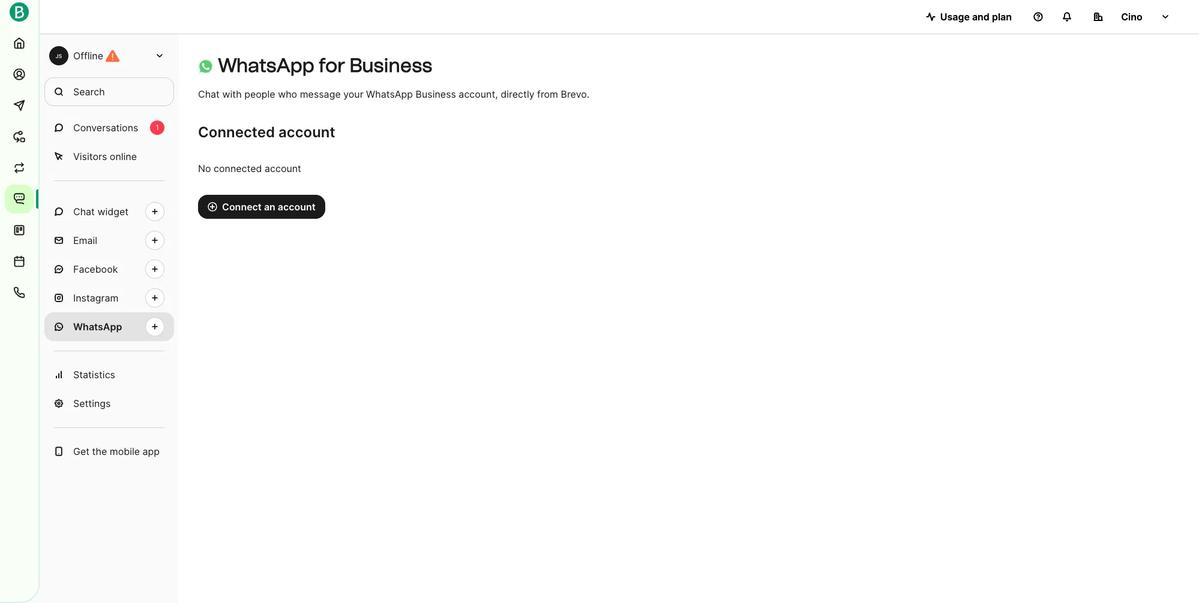 Task type: vqa. For each thing, say whether or not it's contained in the screenshot.
got
no



Task type: locate. For each thing, give the bounding box(es) containing it.
offline
[[73, 50, 103, 62]]

the
[[92, 446, 107, 458]]

2 vertical spatial account
[[278, 201, 316, 213]]

online
[[110, 151, 137, 163]]

business up chat with people who message your whatsapp business account, directly from brevo.
[[350, 54, 432, 77]]

chat up email
[[73, 206, 95, 218]]

account,
[[459, 88, 498, 100]]

2 horizontal spatial whatsapp
[[366, 88, 413, 100]]

whatsapp for business
[[218, 54, 432, 77]]

1 vertical spatial whatsapp
[[366, 88, 413, 100]]

chat for chat widget
[[73, 206, 95, 218]]

get
[[73, 446, 89, 458]]

0 horizontal spatial whatsapp
[[73, 321, 122, 333]]

usage and plan
[[941, 11, 1012, 23]]

1 vertical spatial account
[[265, 163, 301, 175]]

0 vertical spatial business
[[350, 54, 432, 77]]

account
[[279, 124, 335, 141], [265, 163, 301, 175], [278, 201, 316, 213]]

visitors online
[[73, 151, 137, 163]]

visitors online link
[[44, 142, 174, 171]]

visitors
[[73, 151, 107, 163]]

mobile
[[110, 446, 140, 458]]

business left account,
[[416, 88, 456, 100]]

business
[[350, 54, 432, 77], [416, 88, 456, 100]]

for
[[319, 54, 345, 77]]

account inside button
[[278, 201, 316, 213]]

and
[[972, 11, 990, 23]]

1 vertical spatial chat
[[73, 206, 95, 218]]

js
[[56, 53, 62, 59]]

account for connect an account
[[278, 201, 316, 213]]

connected
[[198, 124, 275, 141]]

connect an account
[[222, 201, 316, 213]]

1 vertical spatial business
[[416, 88, 456, 100]]

chat
[[198, 88, 220, 100], [73, 206, 95, 218]]

chat widget
[[73, 206, 128, 218]]

directly
[[501, 88, 535, 100]]

0 vertical spatial account
[[279, 124, 335, 141]]

0 horizontal spatial chat
[[73, 206, 95, 218]]

from
[[537, 88, 558, 100]]

chat inside 'link'
[[73, 206, 95, 218]]

message
[[300, 88, 341, 100]]

no connected account
[[198, 163, 301, 175]]

widget
[[98, 206, 128, 218]]

an
[[264, 201, 275, 213]]

search link
[[44, 77, 174, 106]]

account down connected account at the top left
[[265, 163, 301, 175]]

conversations
[[73, 122, 138, 134]]

0 vertical spatial chat
[[198, 88, 220, 100]]

no
[[198, 163, 211, 175]]

cino button
[[1084, 5, 1180, 29]]

whatsapp inside "whatsapp" link
[[73, 321, 122, 333]]

app
[[143, 446, 160, 458]]

settings
[[73, 398, 111, 410]]

whatsapp up people
[[218, 54, 315, 77]]

connected
[[214, 163, 262, 175]]

whatsapp for whatsapp for business
[[218, 54, 315, 77]]

2 vertical spatial whatsapp
[[73, 321, 122, 333]]

whatsapp
[[218, 54, 315, 77], [366, 88, 413, 100], [73, 321, 122, 333]]

whatsapp right your
[[366, 88, 413, 100]]

who
[[278, 88, 297, 100]]

account right an
[[278, 201, 316, 213]]

statistics link
[[44, 361, 174, 390]]

1 horizontal spatial chat
[[198, 88, 220, 100]]

account down message
[[279, 124, 335, 141]]

whatsapp image
[[198, 59, 213, 74]]

whatsapp for whatsapp
[[73, 321, 122, 333]]

1 horizontal spatial whatsapp
[[218, 54, 315, 77]]

0 vertical spatial whatsapp
[[218, 54, 315, 77]]

chat left with
[[198, 88, 220, 100]]

instagram link
[[44, 284, 174, 313]]

whatsapp down instagram
[[73, 321, 122, 333]]

connect an account button
[[198, 195, 325, 219]]



Task type: describe. For each thing, give the bounding box(es) containing it.
connect
[[222, 201, 262, 213]]

chat widget link
[[44, 198, 174, 226]]

1
[[156, 123, 159, 132]]

people
[[244, 88, 275, 100]]

your
[[344, 88, 364, 100]]

account for no connected account
[[265, 163, 301, 175]]

brevo.
[[561, 88, 590, 100]]

instagram
[[73, 292, 119, 304]]

get the mobile app link
[[44, 438, 174, 466]]

usage and plan button
[[917, 5, 1022, 29]]

email
[[73, 235, 97, 247]]

cino
[[1122, 11, 1143, 23]]

facebook link
[[44, 255, 174, 284]]

email link
[[44, 226, 174, 255]]

settings link
[[44, 390, 174, 418]]

get the mobile app
[[73, 446, 160, 458]]

chat with people who message your whatsapp business account, directly from brevo.
[[198, 88, 590, 100]]

chat for chat with people who message your whatsapp business account, directly from brevo.
[[198, 88, 220, 100]]

search
[[73, 86, 105, 98]]

connected account
[[198, 124, 335, 141]]

with
[[222, 88, 242, 100]]

statistics
[[73, 369, 115, 381]]

plan
[[992, 11, 1012, 23]]

whatsapp link
[[44, 313, 174, 342]]

usage
[[941, 11, 970, 23]]

facebook
[[73, 264, 118, 276]]



